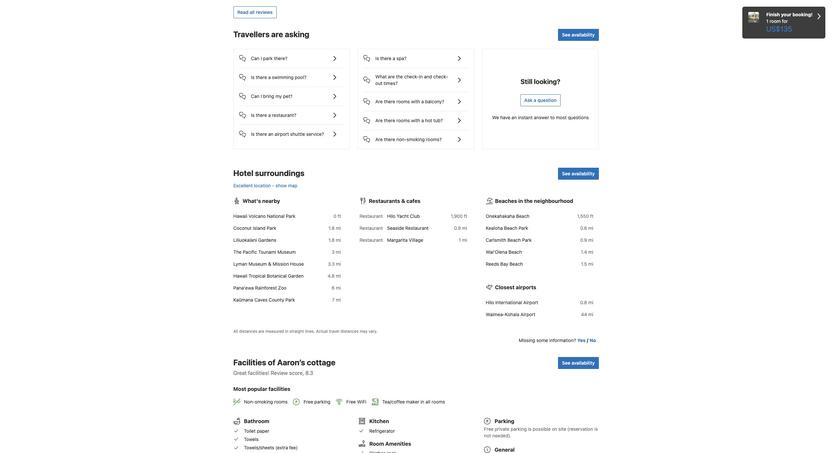 Task type: vqa. For each thing, say whether or not it's contained in the screenshot.
mi for Hilo International Airport
yes



Task type: describe. For each thing, give the bounding box(es) containing it.
2 check- from the left
[[434, 74, 449, 79]]

reviews
[[256, 9, 273, 15]]

wifi
[[357, 399, 367, 405]]

3.3
[[328, 261, 335, 267]]

shuttle
[[291, 131, 305, 137]]

with for hot
[[412, 118, 421, 123]]

is for is there a restaurant?
[[251, 112, 255, 118]]

seaside restaurant
[[388, 225, 429, 231]]

is there a swimming pool?
[[251, 74, 307, 80]]

free for free parking
[[304, 399, 313, 405]]

refrigerator
[[370, 428, 395, 434]]

to
[[551, 115, 555, 120]]

liliuokalani
[[234, 237, 257, 243]]

kealoha
[[486, 225, 503, 231]]

mi for coconut island park
[[336, 225, 341, 231]]

0 vertical spatial parking
[[315, 399, 331, 405]]

reeds bay beach
[[486, 261, 523, 267]]

tsunami
[[259, 249, 276, 255]]

are for the
[[388, 74, 395, 79]]

mi for the pacific tsunami museum
[[336, 249, 341, 255]]

hotel
[[234, 169, 254, 178]]

see availability for travellers are asking
[[563, 32, 595, 38]]

can for can i park there?
[[251, 56, 260, 61]]

1.4 mi
[[582, 249, 594, 255]]

pet?
[[283, 93, 293, 99]]

beach for onekahakaha
[[517, 213, 530, 219]]

kealoha beach park
[[486, 225, 529, 231]]

see availability button for travellers are asking
[[559, 29, 599, 41]]

travellers are asking
[[234, 30, 310, 39]]

questions
[[569, 115, 589, 120]]

2 distances from the left
[[341, 329, 359, 334]]

3 availability from the top
[[572, 360, 595, 366]]

your
[[782, 12, 792, 17]]

there for are there rooms with a balcony?
[[384, 99, 396, 104]]

an for airport
[[269, 131, 274, 137]]

caves
[[255, 297, 268, 303]]

mi for hilo international airport
[[589, 300, 594, 306]]

rooms for are there rooms with a balcony?
[[397, 99, 410, 104]]

a inside is there a restaurant? button
[[269, 112, 271, 118]]

most
[[557, 115, 567, 120]]

3.3 mi
[[328, 261, 341, 267]]

the for in
[[525, 198, 533, 204]]

asking
[[285, 30, 310, 39]]

hilo for hilo yacht club
[[388, 213, 396, 219]]

towels/sheets (extra fee)
[[244, 445, 298, 451]]

is there a swimming pool? button
[[239, 68, 345, 81]]

rainforest
[[255, 285, 277, 291]]

there for are there non-smoking rooms?
[[384, 137, 396, 142]]

mi up 1 mi
[[463, 225, 468, 231]]

6 mi
[[332, 285, 341, 291]]

44
[[582, 312, 588, 318]]

park for coconut island park
[[267, 225, 277, 231]]

availability for travellers are asking
[[572, 32, 595, 38]]

in right 'beaches'
[[519, 198, 524, 204]]

an for instant
[[512, 115, 517, 120]]

hawaii for hawaii volcano national park
[[234, 213, 248, 219]]

1 is from the left
[[529, 427, 532, 432]]

ft for beaches in the neighbourhood
[[591, 213, 594, 219]]

is there an airport shuttle service?
[[251, 131, 324, 137]]

6
[[332, 285, 335, 291]]

kohala
[[505, 312, 520, 318]]

what's nearby
[[243, 198, 280, 204]]

reeds
[[486, 261, 500, 267]]

smoking inside "button"
[[407, 137, 425, 142]]

spa?
[[397, 56, 407, 61]]

are there non-smoking rooms? button
[[364, 130, 469, 144]]

out
[[376, 80, 383, 86]]

toilet paper
[[244, 428, 270, 434]]

a inside is there a swimming pool? button
[[269, 74, 271, 80]]

parking inside "free private parking is possible on site (reservation is not needed)."
[[511, 427, 527, 432]]

1.4
[[582, 249, 588, 255]]

still
[[521, 78, 533, 85]]

service?
[[307, 131, 324, 137]]

zoo
[[278, 285, 287, 291]]

needed).
[[493, 433, 512, 439]]

airports
[[516, 285, 537, 291]]

margarita village
[[388, 237, 424, 243]]

beach right bay
[[510, 261, 523, 267]]

liliuokalani gardens
[[234, 237, 277, 243]]

beach for wai'olena
[[509, 249, 523, 255]]

free for free private parking is possible on site (reservation is not needed).
[[485, 427, 494, 432]]

kaūmana caves county park
[[234, 297, 295, 303]]

1.8 mi for coconut island park
[[329, 225, 341, 231]]

1 check- from the left
[[405, 74, 419, 79]]

are for asking
[[272, 30, 283, 39]]

missing
[[519, 338, 536, 343]]

are there rooms with a balcony?
[[376, 99, 445, 104]]

coconut
[[234, 225, 252, 231]]

airport for waimea-kohala airport
[[521, 312, 536, 318]]

mi for hawaii tropical botanical garden
[[336, 273, 341, 279]]

rooms right maker
[[432, 399, 445, 405]]

mi for reeds bay beach
[[589, 261, 594, 267]]

mi for wai'olena beach
[[589, 249, 594, 255]]

the for are
[[396, 74, 403, 79]]

1 vertical spatial smoking
[[255, 399, 273, 405]]

the
[[234, 249, 242, 255]]

3 see from the top
[[563, 360, 571, 366]]

park for carlsmith beach park
[[523, 237, 532, 243]]

all inside button
[[250, 9, 255, 15]]

rightchevron image
[[818, 11, 822, 21]]

pana'ewa
[[234, 285, 254, 291]]

0 vertical spatial 0.9 mi
[[455, 225, 468, 231]]

hawaii tropical botanical garden
[[234, 273, 304, 279]]

ask a question
[[525, 97, 557, 103]]

3 mi
[[332, 249, 341, 255]]

carlsmith
[[486, 237, 507, 243]]

beach for carlsmith
[[508, 237, 521, 243]]

for
[[783, 18, 789, 24]]

finish
[[767, 12, 781, 17]]

2 vertical spatial are
[[259, 329, 265, 334]]

0.8 mi
[[581, 300, 594, 306]]

airport for hilo international airport
[[524, 300, 539, 306]]

availability for hotel surroundings
[[572, 171, 595, 177]]

all distances are measured in straight lines. actual travel distances may vary.
[[234, 329, 378, 334]]

mi for liliuokalani gardens
[[336, 237, 341, 243]]

there for is there a swimming pool?
[[256, 74, 267, 80]]

beach for kealoha
[[505, 225, 518, 231]]

7 mi
[[332, 297, 341, 303]]

in right maker
[[421, 399, 425, 405]]

a inside is there a spa? button
[[393, 56, 396, 61]]

hawaii volcano national park
[[234, 213, 296, 219]]

(extra
[[276, 445, 288, 451]]

yes
[[578, 338, 586, 343]]

towels/sheets
[[244, 445, 275, 451]]

non-
[[244, 399, 255, 405]]

with for balcony?
[[412, 99, 421, 104]]

wai'olena
[[486, 249, 508, 255]]

site
[[559, 427, 567, 432]]

1 vertical spatial 1
[[459, 237, 461, 243]]

on
[[552, 427, 558, 432]]

nearby
[[262, 198, 280, 204]]

village
[[409, 237, 424, 243]]

free private parking is possible on site (reservation is not needed).
[[485, 427, 599, 439]]

house
[[290, 261, 304, 267]]

mi down 1,900 ft
[[463, 237, 468, 243]]

1.5 mi
[[582, 261, 594, 267]]

in left straight at the left bottom of the page
[[285, 329, 289, 334]]

1 mi
[[459, 237, 468, 243]]

hotel surroundings
[[234, 169, 305, 178]]

restaurant up village
[[406, 225, 429, 231]]

4.8 mi
[[328, 273, 341, 279]]

hawaii for hawaii tropical botanical garden
[[234, 273, 248, 279]]

1.8 for liliuokalani gardens
[[329, 237, 335, 243]]

1 horizontal spatial 0.9
[[581, 237, 588, 243]]

is there an airport shuttle service? button
[[239, 125, 345, 138]]

0 ft
[[334, 213, 341, 219]]

3 see availability from the top
[[563, 360, 595, 366]]

ft for what's nearby
[[338, 213, 341, 219]]

1 inside finish your booking! 1 room for us$135
[[767, 18, 769, 24]]



Task type: locate. For each thing, give the bounding box(es) containing it.
a inside are there rooms with a hot tub? button
[[422, 118, 424, 123]]

1 horizontal spatial are
[[272, 30, 283, 39]]

a inside button
[[534, 97, 537, 103]]

1 horizontal spatial an
[[512, 115, 517, 120]]

are for are there non-smoking rooms?
[[376, 137, 383, 142]]

&
[[402, 198, 406, 204], [268, 261, 272, 267]]

see availability for hotel surroundings
[[563, 171, 595, 177]]

looking?
[[534, 78, 561, 85]]

1 see availability from the top
[[563, 32, 595, 38]]

no
[[590, 338, 597, 343]]

can for can i bring my pet?
[[251, 93, 260, 99]]

ft right "0"
[[338, 213, 341, 219]]

closest airports
[[496, 285, 537, 291]]

can i bring my pet? button
[[239, 87, 345, 100]]

there for is there an airport shuttle service?
[[256, 131, 267, 137]]

1 vertical spatial an
[[269, 131, 274, 137]]

1 vertical spatial see availability button
[[559, 168, 599, 180]]

1 availability from the top
[[572, 32, 595, 38]]

non-smoking rooms
[[244, 399, 288, 405]]

check- right and
[[434, 74, 449, 79]]

1 horizontal spatial museum
[[278, 249, 296, 255]]

1 vertical spatial are
[[376, 118, 383, 123]]

0 vertical spatial availability
[[572, 32, 595, 38]]

is there a spa?
[[376, 56, 407, 61]]

rooms for non-smoking rooms
[[275, 399, 288, 405]]

smoking down most popular facilities
[[255, 399, 273, 405]]

is down can i park there?
[[251, 74, 255, 80]]

3 are from the top
[[376, 137, 383, 142]]

beach down beaches in the neighbourhood on the right top of page
[[517, 213, 530, 219]]

0 vertical spatial see availability button
[[559, 29, 599, 41]]

/
[[587, 338, 589, 343]]

of
[[268, 358, 276, 367]]

are left measured
[[259, 329, 265, 334]]

a left the spa?
[[393, 56, 396, 61]]

1 vertical spatial see
[[563, 171, 571, 177]]

0 vertical spatial 1.8
[[329, 225, 335, 231]]

are there non-smoking rooms?
[[376, 137, 442, 142]]

1 with from the top
[[412, 99, 421, 104]]

are for are there rooms with a balcony?
[[376, 99, 383, 104]]

lyman
[[234, 261, 248, 267]]

can left bring
[[251, 93, 260, 99]]

0 horizontal spatial free
[[304, 399, 313, 405]]

there left the spa?
[[381, 56, 392, 61]]

i left bring
[[261, 93, 262, 99]]

all right the read
[[250, 9, 255, 15]]

1 see from the top
[[563, 32, 571, 38]]

park right island
[[267, 225, 277, 231]]

0 vertical spatial see
[[563, 32, 571, 38]]

hilo left yacht
[[388, 213, 396, 219]]

0.6 mi
[[581, 225, 594, 231]]

garden
[[288, 273, 304, 279]]

0 vertical spatial 0.9
[[455, 225, 461, 231]]

1,550
[[578, 213, 589, 219]]

2 can from the top
[[251, 93, 260, 99]]

ft
[[338, 213, 341, 219], [464, 213, 468, 219], [591, 213, 594, 219]]

i inside can i park there? "button"
[[261, 56, 262, 61]]

are inside "button"
[[376, 137, 383, 142]]

we have an instant answer to most questions
[[493, 115, 589, 120]]

beach down carlsmith beach park
[[509, 249, 523, 255]]

0 vertical spatial airport
[[524, 300, 539, 306]]

rooms up non-
[[397, 118, 410, 123]]

are left asking
[[272, 30, 283, 39]]

mi right 1.5
[[589, 261, 594, 267]]

rooms down facilities
[[275, 399, 288, 405]]

1 horizontal spatial 1
[[767, 18, 769, 24]]

pana'ewa rainforest zoo
[[234, 285, 287, 291]]

0 vertical spatial 1
[[767, 18, 769, 24]]

distances right all
[[239, 329, 258, 334]]

rooms up are there rooms with a hot tub?
[[397, 99, 410, 104]]

0 vertical spatial all
[[250, 9, 255, 15]]

mi right 0.8
[[589, 300, 594, 306]]

1 can from the top
[[251, 56, 260, 61]]

see for hotel surroundings
[[563, 171, 571, 177]]

1,550 ft
[[578, 213, 594, 219]]

free for free wifi
[[347, 399, 356, 405]]

1 vertical spatial museum
[[249, 261, 267, 267]]

towels
[[244, 437, 259, 443]]

an right the have
[[512, 115, 517, 120]]

in inside what are the check-in and check- out times?
[[419, 74, 423, 79]]

0 vertical spatial are
[[376, 99, 383, 104]]

1 horizontal spatial the
[[525, 198, 533, 204]]

restaurant down restaurants
[[360, 213, 383, 219]]

1 see availability button from the top
[[559, 29, 599, 41]]

i for bring
[[261, 93, 262, 99]]

what are the check-in and check- out times? button
[[364, 68, 469, 87]]

free parking
[[304, 399, 331, 405]]

is inside button
[[251, 74, 255, 80]]

1.8 mi
[[329, 225, 341, 231], [329, 237, 341, 243]]

1 vertical spatial 0.9
[[581, 237, 588, 243]]

there left non-
[[384, 137, 396, 142]]

1 horizontal spatial smoking
[[407, 137, 425, 142]]

0 vertical spatial hilo
[[388, 213, 396, 219]]

2 vertical spatial see availability button
[[559, 357, 599, 369]]

mi for pana'ewa rainforest zoo
[[336, 285, 341, 291]]

free down 8.3
[[304, 399, 313, 405]]

1 vertical spatial with
[[412, 118, 421, 123]]

mi for lyman museum & mission house
[[336, 261, 341, 267]]

parking
[[315, 399, 331, 405], [511, 427, 527, 432]]

question
[[538, 97, 557, 103]]

0 horizontal spatial 0.9
[[455, 225, 461, 231]]

0 horizontal spatial distances
[[239, 329, 258, 334]]

tropical
[[249, 273, 266, 279]]

2 ft from the left
[[464, 213, 468, 219]]

0 horizontal spatial the
[[396, 74, 403, 79]]

airport
[[524, 300, 539, 306], [521, 312, 536, 318]]

a left hot
[[422, 118, 424, 123]]

a left swimming
[[269, 74, 271, 80]]

with up are there rooms with a hot tub? button
[[412, 99, 421, 104]]

0 horizontal spatial an
[[269, 131, 274, 137]]

0 horizontal spatial smoking
[[255, 399, 273, 405]]

2 are from the top
[[376, 118, 383, 123]]

mi right 44
[[589, 312, 594, 318]]

bathroom
[[244, 419, 270, 425]]

1 horizontal spatial distances
[[341, 329, 359, 334]]

mi right 3.3
[[336, 261, 341, 267]]

park
[[263, 56, 273, 61]]

1 vertical spatial hilo
[[486, 300, 495, 306]]

2 see availability button from the top
[[559, 168, 599, 180]]

read all reviews button
[[234, 6, 277, 18]]

i inside can i bring my pet? button
[[261, 93, 262, 99]]

the up times?
[[396, 74, 403, 79]]

still looking?
[[521, 78, 561, 85]]

free inside "free private parking is possible on site (reservation is not needed)."
[[485, 427, 494, 432]]

there inside button
[[256, 112, 267, 118]]

yes button
[[578, 337, 586, 344]]

0 vertical spatial an
[[512, 115, 517, 120]]

there down times?
[[384, 99, 396, 104]]

may
[[360, 329, 368, 334]]

park right national
[[286, 213, 296, 219]]

excellent location - show map
[[234, 183, 298, 189]]

1 horizontal spatial 0.9 mi
[[581, 237, 594, 243]]

a left restaurant?
[[269, 112, 271, 118]]

1 vertical spatial 0.9 mi
[[581, 237, 594, 243]]

information?
[[550, 338, 577, 343]]

park up carlsmith beach park
[[519, 225, 529, 231]]

1.8 mi up 3
[[329, 237, 341, 243]]

1 vertical spatial airport
[[521, 312, 536, 318]]

0.9
[[455, 225, 461, 231], [581, 237, 588, 243]]

0 vertical spatial &
[[402, 198, 406, 204]]

1 left room
[[767, 18, 769, 24]]

2 vertical spatial see
[[563, 360, 571, 366]]

my
[[276, 93, 282, 99]]

mi for carlsmith beach park
[[589, 237, 594, 243]]

can i bring my pet?
[[251, 93, 293, 99]]

1 horizontal spatial hilo
[[486, 300, 495, 306]]

room
[[770, 18, 782, 24]]

an left airport at the left top of the page
[[269, 131, 274, 137]]

botanical
[[267, 273, 287, 279]]

hawaii down lyman
[[234, 273, 248, 279]]

2 vertical spatial availability
[[572, 360, 595, 366]]

in left and
[[419, 74, 423, 79]]

1 horizontal spatial all
[[426, 399, 431, 405]]

restaurant left seaside
[[360, 225, 383, 231]]

ask
[[525, 97, 533, 103]]

are for are there rooms with a hot tub?
[[376, 118, 383, 123]]

is
[[529, 427, 532, 432], [595, 427, 599, 432]]

hilo up waimea-
[[486, 300, 495, 306]]

restaurants
[[369, 198, 401, 204]]

restaurant for seaside restaurant
[[360, 225, 383, 231]]

all right maker
[[426, 399, 431, 405]]

1 are from the top
[[376, 99, 383, 104]]

is there a restaurant?
[[251, 112, 297, 118]]

there
[[381, 56, 392, 61], [256, 74, 267, 80], [384, 99, 396, 104], [256, 112, 267, 118], [384, 118, 396, 123], [256, 131, 267, 137], [384, 137, 396, 142]]

1.8 mi for liliuokalani gardens
[[329, 237, 341, 243]]

a right 'ask' at right top
[[534, 97, 537, 103]]

0 vertical spatial i
[[261, 56, 262, 61]]

2 horizontal spatial free
[[485, 427, 494, 432]]

2 1.8 from the top
[[329, 237, 335, 243]]

2 horizontal spatial are
[[388, 74, 395, 79]]

coconut island park
[[234, 225, 277, 231]]

1 1.8 mi from the top
[[329, 225, 341, 231]]

1 vertical spatial &
[[268, 261, 272, 267]]

0 horizontal spatial is
[[529, 427, 532, 432]]

i
[[261, 56, 262, 61], [261, 93, 262, 99]]

0.9 down the 1,900
[[455, 225, 461, 231]]

0.8
[[581, 300, 588, 306]]

park for kealoha beach park
[[519, 225, 529, 231]]

is down is there a restaurant?
[[251, 131, 255, 137]]

maker
[[407, 399, 420, 405]]

there down bring
[[256, 112, 267, 118]]

0 vertical spatial are
[[272, 30, 283, 39]]

see
[[563, 32, 571, 38], [563, 171, 571, 177], [563, 360, 571, 366]]

1 ft from the left
[[338, 213, 341, 219]]

1 horizontal spatial free
[[347, 399, 356, 405]]

we
[[493, 115, 499, 120]]

ft for restaurants & cafes
[[464, 213, 468, 219]]

7
[[332, 297, 335, 303]]

2 vertical spatial are
[[376, 137, 383, 142]]

1 distances from the left
[[239, 329, 258, 334]]

a left balcony?
[[422, 99, 424, 104]]

beaches
[[496, 198, 518, 204]]

1.8 mi down "0"
[[329, 225, 341, 231]]

1 vertical spatial are
[[388, 74, 395, 79]]

swimming
[[272, 74, 294, 80]]

& left "cafes"
[[402, 198, 406, 204]]

1.8 down "0"
[[329, 225, 335, 231]]

location
[[254, 183, 271, 189]]

are up times?
[[388, 74, 395, 79]]

1 horizontal spatial ft
[[464, 213, 468, 219]]

there for is there a spa?
[[381, 56, 392, 61]]

beach down the kealoha beach park
[[508, 237, 521, 243]]

1 vertical spatial can
[[251, 93, 260, 99]]

is right (reservation
[[595, 427, 599, 432]]

1 hawaii from the top
[[234, 213, 248, 219]]

i for park
[[261, 56, 262, 61]]

actual
[[316, 329, 328, 334]]

1 horizontal spatial parking
[[511, 427, 527, 432]]

& left mission
[[268, 261, 272, 267]]

hilo for hilo international airport
[[486, 300, 495, 306]]

is for is there a swimming pool?
[[251, 74, 255, 80]]

0 horizontal spatial ft
[[338, 213, 341, 219]]

0.9 mi down 1,900 ft
[[455, 225, 468, 231]]

the
[[396, 74, 403, 79], [525, 198, 533, 204]]

is inside button
[[251, 112, 255, 118]]

all
[[234, 329, 238, 334]]

mi for kaūmana caves county park
[[336, 297, 341, 303]]

0 vertical spatial museum
[[278, 249, 296, 255]]

missing some information? yes / no
[[519, 338, 597, 343]]

airport down airports
[[524, 300, 539, 306]]

1 vertical spatial 1.8
[[329, 237, 335, 243]]

free up not on the right bottom
[[485, 427, 494, 432]]

excellent location - show map link
[[234, 183, 298, 189]]

0 vertical spatial smoking
[[407, 137, 425, 142]]

are there rooms with a balcony? button
[[364, 92, 469, 106]]

0 horizontal spatial check-
[[405, 74, 419, 79]]

wai'olena beach
[[486, 249, 523, 255]]

there for are there rooms with a hot tub?
[[384, 118, 396, 123]]

a inside are there rooms with a balcony? button
[[422, 99, 424, 104]]

3 ft from the left
[[591, 213, 594, 219]]

can inside can i park there? "button"
[[251, 56, 260, 61]]

0.9 mi down the 0.6 mi
[[581, 237, 594, 243]]

1 vertical spatial see availability
[[563, 171, 595, 177]]

possible
[[533, 427, 551, 432]]

lines.
[[305, 329, 315, 334]]

1 vertical spatial i
[[261, 93, 262, 99]]

mi right the 1.4
[[589, 249, 594, 255]]

the inside what are the check-in and check- out times?
[[396, 74, 403, 79]]

1 horizontal spatial check-
[[434, 74, 449, 79]]

national
[[267, 213, 285, 219]]

i left park
[[261, 56, 262, 61]]

kaūmana
[[234, 297, 253, 303]]

2 see from the top
[[563, 171, 571, 177]]

park right county
[[286, 297, 295, 303]]

there down park
[[256, 74, 267, 80]]

restaurant for hilo yacht club
[[360, 213, 383, 219]]

county
[[269, 297, 284, 303]]

see availability
[[563, 32, 595, 38], [563, 171, 595, 177], [563, 360, 595, 366]]

park down the kealoha beach park
[[523, 237, 532, 243]]

0 horizontal spatial parking
[[315, 399, 331, 405]]

there for is there a restaurant?
[[256, 112, 267, 118]]

with left hot
[[412, 118, 421, 123]]

2 horizontal spatial ft
[[591, 213, 594, 219]]

restaurant for margarita village
[[360, 237, 383, 243]]

1 vertical spatial availability
[[572, 171, 595, 177]]

museum up mission
[[278, 249, 296, 255]]

0 horizontal spatial 0.9 mi
[[455, 225, 468, 231]]

are inside what are the check-in and check- out times?
[[388, 74, 395, 79]]

2 1.8 mi from the top
[[329, 237, 341, 243]]

room
[[370, 441, 384, 447]]

0 horizontal spatial 1
[[459, 237, 461, 243]]

the right 'beaches'
[[525, 198, 533, 204]]

beach up carlsmith beach park
[[505, 225, 518, 231]]

3 see availability button from the top
[[559, 357, 599, 369]]

mi right 3
[[336, 249, 341, 255]]

0 horizontal spatial museum
[[249, 261, 267, 267]]

mi up "3 mi"
[[336, 237, 341, 243]]

1 down 1,900 ft
[[459, 237, 461, 243]]

amenities
[[386, 441, 412, 447]]

mi right 6
[[336, 285, 341, 291]]

is left the possible
[[529, 427, 532, 432]]

score,
[[290, 370, 304, 376]]

44 mi
[[582, 312, 594, 318]]

hawaii up coconut
[[234, 213, 248, 219]]

see for travellers are asking
[[563, 32, 571, 38]]

1.8 up 3
[[329, 237, 335, 243]]

there left airport at the left top of the page
[[256, 131, 267, 137]]

mi up 1.4 mi
[[589, 237, 594, 243]]

1 vertical spatial 1.8 mi
[[329, 237, 341, 243]]

there up are there non-smoking rooms?
[[384, 118, 396, 123]]

0 horizontal spatial &
[[268, 261, 272, 267]]

0 horizontal spatial all
[[250, 9, 255, 15]]

2 see availability from the top
[[563, 171, 595, 177]]

2 is from the left
[[595, 427, 599, 432]]

0 vertical spatial see availability
[[563, 32, 595, 38]]

private
[[495, 427, 510, 432]]

2 hawaii from the top
[[234, 273, 248, 279]]

museum up tropical
[[249, 261, 267, 267]]

0 vertical spatial the
[[396, 74, 403, 79]]

club
[[410, 213, 420, 219]]

room amenities
[[370, 441, 412, 447]]

0 horizontal spatial are
[[259, 329, 265, 334]]

are there rooms with a hot tub? button
[[364, 111, 469, 125]]

is for is there an airport shuttle service?
[[251, 131, 255, 137]]

is for is there a spa?
[[376, 56, 379, 61]]

see availability button for hotel surroundings
[[559, 168, 599, 180]]

surroundings
[[255, 169, 305, 178]]

0 horizontal spatial hilo
[[388, 213, 396, 219]]

0 vertical spatial 1.8 mi
[[329, 225, 341, 231]]

1 vertical spatial parking
[[511, 427, 527, 432]]

an inside button
[[269, 131, 274, 137]]

0.9 down 0.6
[[581, 237, 588, 243]]

see availability button
[[559, 29, 599, 41], [559, 168, 599, 180], [559, 357, 599, 369]]

1 1.8 from the top
[[329, 225, 335, 231]]

rooms for are there rooms with a hot tub?
[[397, 118, 410, 123]]

a
[[393, 56, 396, 61], [269, 74, 271, 80], [534, 97, 537, 103], [422, 99, 424, 104], [269, 112, 271, 118], [422, 118, 424, 123]]

1 vertical spatial all
[[426, 399, 431, 405]]

there inside button
[[256, 74, 267, 80]]

check- left and
[[405, 74, 419, 79]]

2 availability from the top
[[572, 171, 595, 177]]

there inside "button"
[[384, 137, 396, 142]]

2 vertical spatial see availability
[[563, 360, 595, 366]]

ft right the 1,900
[[464, 213, 468, 219]]

restaurant left margarita
[[360, 237, 383, 243]]

is down can i bring my pet?
[[251, 112, 255, 118]]

1 horizontal spatial is
[[595, 427, 599, 432]]

straight
[[290, 329, 304, 334]]

1 vertical spatial the
[[525, 198, 533, 204]]

mi for waimea-kohala airport
[[589, 312, 594, 318]]

map
[[288, 183, 298, 189]]

mi for kealoha beach park
[[589, 225, 594, 231]]

0 vertical spatial hawaii
[[234, 213, 248, 219]]

airport right kohala
[[521, 312, 536, 318]]

fee)
[[290, 445, 298, 451]]

can left park
[[251, 56, 260, 61]]

is up what
[[376, 56, 379, 61]]

2 with from the top
[[412, 118, 421, 123]]

0 vertical spatial with
[[412, 99, 421, 104]]

mi down the 0 ft at the top
[[336, 225, 341, 231]]

1.8 for coconut island park
[[329, 225, 335, 231]]

smoking left rooms?
[[407, 137, 425, 142]]

mi right 4.8
[[336, 273, 341, 279]]

can inside can i bring my pet? button
[[251, 93, 260, 99]]

1 i from the top
[[261, 56, 262, 61]]

1 horizontal spatial &
[[402, 198, 406, 204]]

distances left may
[[341, 329, 359, 334]]

ft right 1,550
[[591, 213, 594, 219]]

waimea-
[[486, 312, 505, 318]]

2 i from the top
[[261, 93, 262, 99]]

free left wifi
[[347, 399, 356, 405]]

0 vertical spatial can
[[251, 56, 260, 61]]

seaside
[[388, 225, 404, 231]]

1 vertical spatial hawaii
[[234, 273, 248, 279]]



